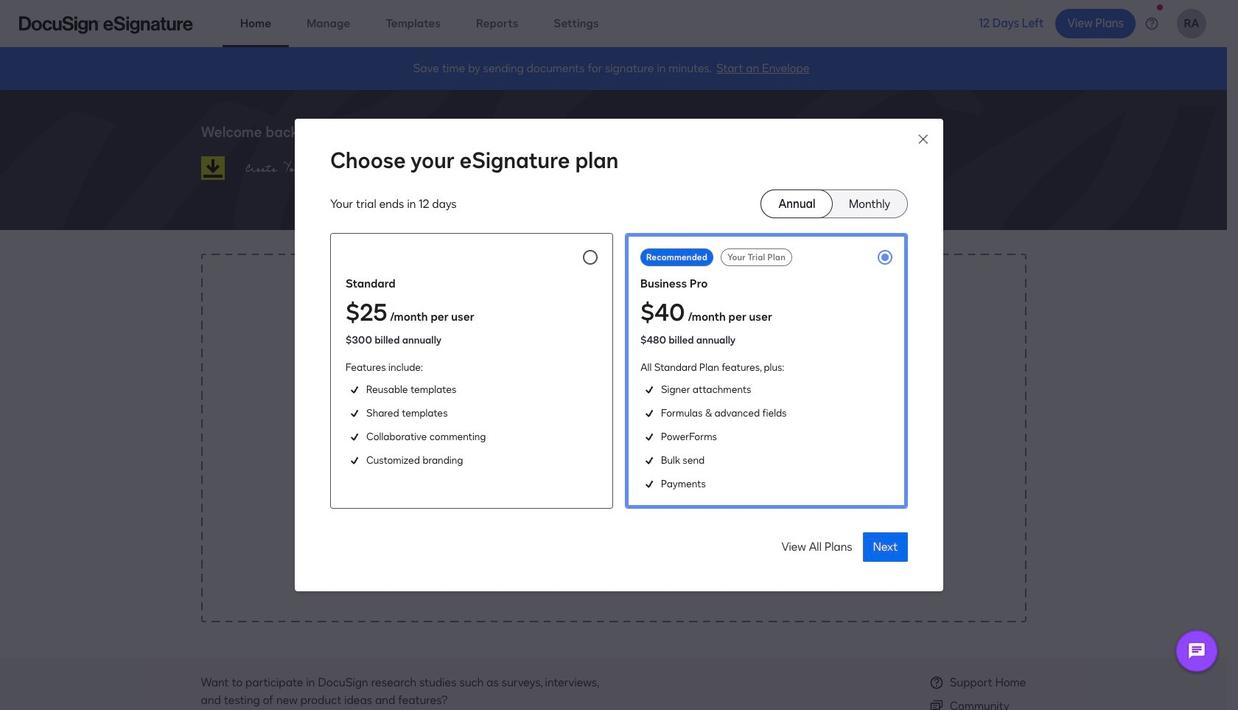 Task type: vqa. For each thing, say whether or not it's contained in the screenshot.
your uploaded profile image
no



Task type: locate. For each thing, give the bounding box(es) containing it.
dialog
[[0, 0, 1239, 710]]

None radio
[[330, 233, 613, 509]]

docusignlogo image
[[201, 156, 225, 180]]

option group
[[761, 189, 908, 218]]

None radio
[[762, 190, 833, 218], [833, 190, 908, 218], [625, 233, 908, 509], [762, 190, 833, 218], [833, 190, 908, 218], [625, 233, 908, 509]]

docusign esignature image
[[19, 16, 193, 34]]



